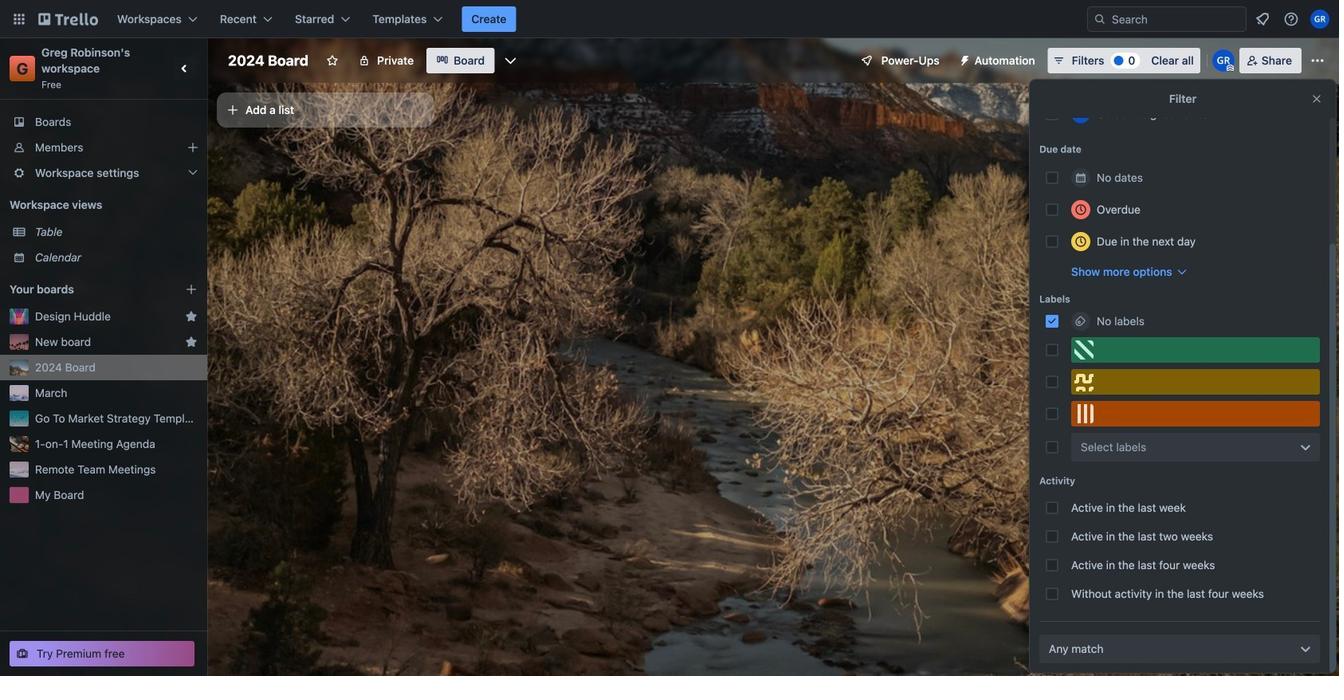 Task type: vqa. For each thing, say whether or not it's contained in the screenshot.
Basic To Do to the left
no



Task type: locate. For each thing, give the bounding box(es) containing it.
1 starred icon image from the top
[[185, 310, 198, 323]]

your boards with 8 items element
[[10, 280, 161, 299]]

Search field
[[1107, 8, 1246, 30]]

0 vertical spatial greg robinson (gregrobinson96) image
[[1311, 10, 1330, 29]]

greg robinson (gregrobinson96) image
[[1311, 10, 1330, 29], [1072, 104, 1091, 124]]

add board image
[[185, 283, 198, 296]]

starred icon image
[[185, 310, 198, 323], [185, 336, 198, 348]]

color: green, title: none element
[[1072, 337, 1321, 363]]

1 horizontal spatial greg robinson (gregrobinson96) image
[[1311, 10, 1330, 29]]

close popover image
[[1311, 93, 1324, 105]]

show menu image
[[1310, 53, 1326, 69]]

1 vertical spatial starred icon image
[[185, 336, 198, 348]]

sm image
[[953, 48, 975, 70]]

0 vertical spatial starred icon image
[[185, 310, 198, 323]]

primary element
[[0, 0, 1340, 38]]

0 horizontal spatial greg robinson (gregrobinson96) image
[[1072, 104, 1091, 124]]



Task type: describe. For each thing, give the bounding box(es) containing it.
color: yellow, title: none element
[[1072, 369, 1321, 395]]

this member is an admin of this board. image
[[1227, 65, 1234, 72]]

1 vertical spatial greg robinson (gregrobinson96) image
[[1072, 104, 1091, 124]]

back to home image
[[38, 6, 98, 32]]

open information menu image
[[1284, 11, 1300, 27]]

workspace navigation collapse icon image
[[174, 57, 196, 80]]

search image
[[1094, 13, 1107, 26]]

2 starred icon image from the top
[[185, 336, 198, 348]]

star or unstar board image
[[326, 54, 339, 67]]

customize views image
[[503, 53, 519, 69]]

0 notifications image
[[1254, 10, 1273, 29]]

color: orange, title: none element
[[1072, 401, 1321, 427]]

Board name text field
[[220, 48, 317, 73]]

greg robinson (gregrobinson96) image
[[1213, 49, 1235, 72]]

greg robinson (gregrobinson96) image inside primary element
[[1311, 10, 1330, 29]]



